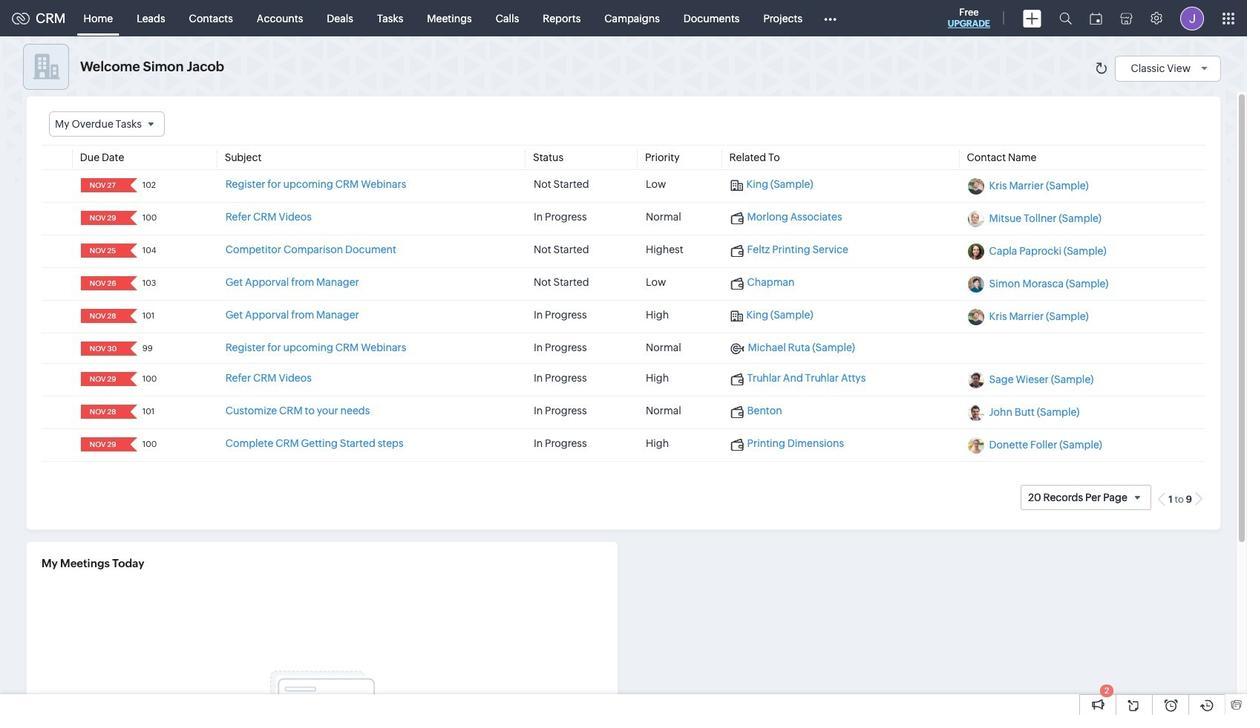 Task type: locate. For each thing, give the bounding box(es) containing it.
profile image
[[1181, 6, 1205, 30]]

calendar image
[[1090, 12, 1103, 24]]

create menu element
[[1014, 0, 1051, 36]]

None field
[[49, 111, 165, 137], [85, 178, 120, 192], [85, 211, 120, 225], [85, 244, 120, 258], [85, 276, 120, 291], [85, 309, 120, 323], [85, 342, 120, 356], [85, 372, 120, 386], [85, 405, 120, 419], [85, 438, 120, 452], [49, 111, 165, 137], [85, 178, 120, 192], [85, 211, 120, 225], [85, 244, 120, 258], [85, 276, 120, 291], [85, 309, 120, 323], [85, 342, 120, 356], [85, 372, 120, 386], [85, 405, 120, 419], [85, 438, 120, 452]]



Task type: describe. For each thing, give the bounding box(es) containing it.
profile element
[[1172, 0, 1213, 36]]

search image
[[1060, 12, 1072, 25]]

logo image
[[12, 12, 30, 24]]

create menu image
[[1023, 9, 1042, 27]]

Other Modules field
[[815, 6, 847, 30]]

search element
[[1051, 0, 1081, 36]]



Task type: vqa. For each thing, say whether or not it's contained in the screenshot.
topmost cold call
no



